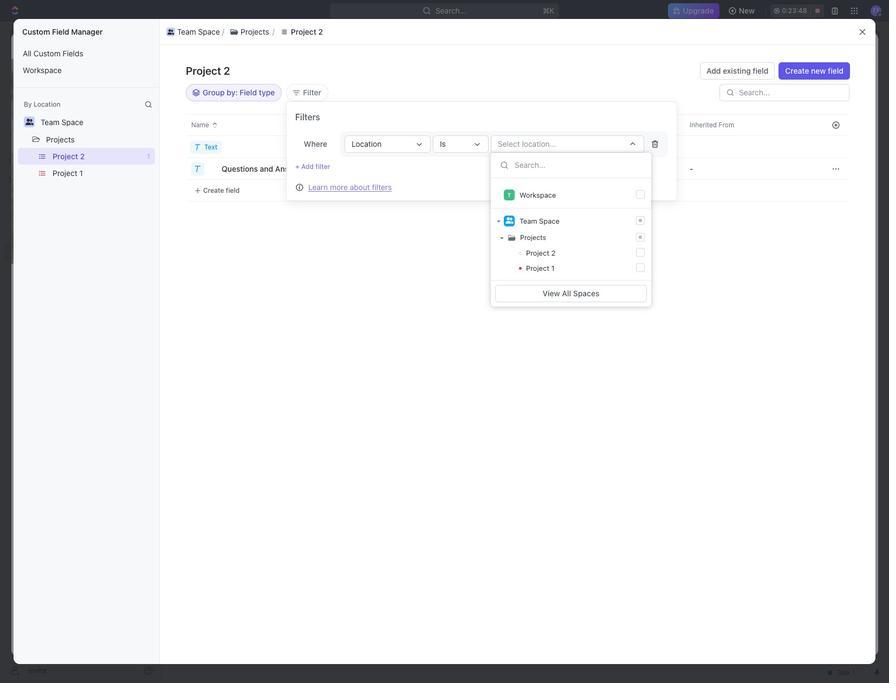 Task type: vqa. For each thing, say whether or not it's contained in the screenshot.
Board
yes



Task type: locate. For each thing, give the bounding box(es) containing it.
add up task 1 'link'
[[291, 153, 304, 161]]

task 1 link
[[216, 185, 376, 201]]

task inside task 1 'link'
[[218, 188, 235, 198]]

1 from from the top
[[702, 120, 716, 128]]

cell inside questions and answers row group
[[160, 158, 187, 180]]

add
[[707, 66, 721, 75], [811, 69, 825, 79], [291, 153, 304, 161]]

0 horizontal spatial team space button
[[36, 113, 88, 131]]

answers inside the custom fields element
[[151, 537, 181, 546]]

0 horizontal spatial questions and answers
[[99, 537, 181, 546]]

0 horizontal spatial /
[[158, 41, 161, 50]]

inherited from row
[[350, 114, 823, 136]]

1 complete from the top
[[646, 190, 678, 198]]

cell
[[350, 137, 458, 158], [458, 137, 566, 158], [566, 137, 675, 158], [675, 137, 783, 158], [783, 137, 823, 158], [823, 137, 850, 158], [160, 158, 187, 180], [566, 158, 675, 180], [783, 158, 823, 180], [350, 180, 458, 202], [458, 180, 566, 202], [566, 180, 675, 202], [675, 180, 783, 202], [783, 180, 823, 202], [823, 180, 850, 202]]

field down progress
[[226, 186, 240, 194]]

filter button
[[286, 84, 328, 101]]

inherited from
[[690, 121, 735, 129]]

6 you from the top
[[640, 268, 651, 276]]

row group containing terry turtle
[[350, 137, 823, 202]]

4 changed from the top
[[653, 207, 679, 215]]

1 vertical spatial team space button
[[36, 113, 88, 131]]

custom down 'field'
[[34, 49, 61, 58]]

search...
[[436, 6, 467, 15]]

complete down clickbot
[[646, 190, 678, 198]]

team space button
[[164, 25, 222, 38], [36, 113, 88, 131]]

0 vertical spatial questions
[[222, 164, 258, 173]]

spaces
[[9, 176, 32, 184], [573, 289, 600, 298]]

2 horizontal spatial field
[[828, 66, 844, 75]]

hide inside dropdown button
[[761, 100, 778, 109]]

0 vertical spatial questions and answers
[[222, 164, 306, 173]]

1
[[147, 152, 150, 160], [79, 169, 83, 178], [237, 188, 240, 198], [551, 264, 555, 273]]

1 vertical spatial answers
[[151, 537, 181, 546]]

1 vertical spatial create
[[203, 186, 224, 194]]

1 vertical spatial complete
[[646, 250, 678, 259]]

1 vertical spatial list
[[14, 45, 159, 79]]

where
[[304, 139, 327, 148]]

hide down search... text box
[[761, 100, 778, 109]]

0 horizontal spatial answers
[[151, 537, 181, 546]]

questions
[[222, 164, 258, 173], [99, 537, 134, 546]]

field right new
[[828, 66, 844, 75]]

user group image
[[58, 42, 66, 49], [505, 218, 513, 224]]

0 vertical spatial add task
[[811, 69, 844, 79]]

column header
[[160, 114, 187, 136], [783, 114, 823, 136]]

changed status from down - at top
[[651, 181, 718, 189]]

1 horizontal spatial team space button
[[164, 25, 222, 38]]

1 vertical spatial and
[[136, 537, 149, 546]]

list containing team space
[[164, 25, 854, 38]]

field right existing
[[753, 66, 769, 75]]

2
[[318, 27, 323, 36], [326, 30, 331, 39], [192, 41, 196, 50], [224, 64, 230, 77], [240, 64, 249, 82], [80, 152, 85, 161], [257, 153, 261, 161], [551, 249, 556, 257]]

spaces right view
[[573, 289, 600, 298]]

0 horizontal spatial and
[[136, 537, 149, 546]]

team
[[177, 27, 196, 36], [182, 30, 201, 39], [72, 41, 91, 50], [41, 118, 60, 127], [520, 217, 537, 225]]

field
[[52, 27, 69, 36]]

learn more about filters
[[308, 182, 392, 192]]

project 1 inside button
[[53, 169, 83, 178]]

workspace inside button
[[23, 66, 62, 75]]

text button
[[190, 141, 222, 154]]

2 horizontal spatial task
[[827, 69, 844, 79]]

task
[[691, 103, 704, 111]]

1 inside project 1 button
[[79, 169, 83, 178]]

created
[[679, 41, 704, 49]]

1 you from the top
[[640, 164, 651, 172]]

0 vertical spatial projects button
[[224, 25, 275, 38]]

project 2 link
[[285, 28, 334, 41], [165, 41, 196, 50]]

press space to select this row. row up task 1
[[160, 158, 350, 180]]

team space link
[[169, 28, 228, 41], [72, 41, 115, 50]]

user group image down t
[[505, 218, 513, 224]]

2 complete from the top
[[646, 250, 678, 259]]

1 vertical spatial project 1
[[526, 264, 555, 273]]

grid
[[160, 114, 850, 656]]

0 horizontal spatial create
[[203, 186, 224, 194]]

more
[[330, 182, 348, 192]]

0 vertical spatial team space button
[[164, 25, 222, 38]]

create inside create new field button
[[785, 66, 809, 75]]

favorites
[[9, 157, 37, 165]]

calendar
[[276, 100, 309, 109]]

0 vertical spatial spaces
[[9, 176, 32, 184]]

status
[[681, 120, 700, 128], [681, 164, 700, 172], [681, 181, 700, 189], [681, 207, 700, 215], [681, 224, 700, 232], [681, 242, 700, 250], [681, 268, 700, 276]]

add task up customize at the top right
[[811, 69, 844, 79]]

1 vertical spatial spaces
[[573, 289, 600, 298]]

fields
[[63, 49, 83, 58]]

added
[[667, 138, 686, 146], [653, 285, 672, 293]]

1 horizontal spatial answers
[[275, 164, 306, 173]]

list
[[164, 25, 854, 38], [14, 45, 159, 79], [14, 148, 159, 182]]

2 inside button
[[318, 27, 323, 36]]

customize button
[[783, 97, 838, 112]]

2 vertical spatial list
[[14, 148, 159, 182]]

1 vertical spatial add task
[[291, 153, 320, 161]]

dashboards link
[[4, 108, 157, 125]]

column header left name
[[160, 114, 187, 136]]

hide for hide button
[[562, 127, 577, 135]]

list containing all custom fields
[[14, 45, 159, 79]]

4 you from the top
[[640, 224, 651, 232]]

you changed status from
[[640, 164, 718, 172], [640, 207, 718, 215], [640, 224, 718, 232], [640, 268, 718, 276]]

workspace down the all custom fields
[[23, 66, 62, 75]]

projects link
[[234, 28, 279, 41]]

1 horizontal spatial questions and answers
[[222, 164, 306, 173]]

0 horizontal spatial all
[[23, 49, 31, 58]]

0 vertical spatial added
[[667, 138, 686, 146]]

add inside add existing field button
[[707, 66, 721, 75]]

progress
[[210, 153, 245, 161]]

2 from from the top
[[702, 164, 716, 172]]

1 you changed status from from the top
[[640, 164, 718, 172]]

all right view
[[562, 289, 571, 298]]

2 status from the top
[[681, 164, 700, 172]]

create new field button
[[779, 62, 850, 80]]

0 horizontal spatial column header
[[160, 114, 187, 136]]

docs link
[[4, 89, 157, 107]]

0 horizontal spatial project 2 link
[[165, 41, 196, 50]]

on
[[705, 41, 713, 49]]

custom left 'field'
[[22, 27, 50, 36]]

task down where
[[305, 153, 320, 161]]

column header down the customize button
[[783, 114, 823, 136]]

add task button
[[805, 66, 850, 83], [278, 151, 324, 164]]

list containing project 2
[[14, 148, 159, 182]]

add task down where
[[291, 153, 320, 161]]

1 horizontal spatial column header
[[783, 114, 823, 136]]

1 horizontal spatial questions
[[222, 164, 258, 173]]

0 vertical spatial project 1
[[53, 169, 83, 178]]

0 vertical spatial all
[[23, 49, 31, 58]]

1 horizontal spatial user group image
[[505, 218, 513, 224]]

home link
[[4, 53, 157, 70]]

1 vertical spatial questions and answers
[[99, 537, 181, 546]]

2 vertical spatial task
[[218, 188, 235, 198]]

team space button down location
[[36, 113, 88, 131]]

view all spaces
[[543, 289, 600, 298]]

create inside create field button
[[203, 186, 224, 194]]

press space to select this row. row down select location... dropdown button
[[350, 158, 823, 180]]

2 changed from the top
[[653, 164, 679, 172]]

task right new
[[827, 69, 844, 79]]

0 vertical spatial create
[[785, 66, 809, 75]]

board link
[[200, 97, 223, 112]]

add task button up customize at the top right
[[805, 66, 850, 83]]

and inside button
[[260, 164, 273, 173]]

4 status from the top
[[681, 207, 700, 215]]

1 horizontal spatial task
[[305, 153, 320, 161]]

/
[[230, 30, 232, 39], [281, 30, 283, 39], [158, 41, 161, 50]]

1 vertical spatial all
[[562, 289, 571, 298]]

new button
[[724, 2, 762, 20]]

5 you from the top
[[640, 242, 651, 250]]

created this task
[[651, 103, 704, 111]]

7 status from the top
[[681, 268, 700, 276]]

1 horizontal spatial spaces
[[573, 289, 600, 298]]

field
[[753, 66, 769, 75], [828, 66, 844, 75], [226, 186, 240, 194]]

0 horizontal spatial task
[[218, 188, 235, 198]]

1 vertical spatial changed status from
[[651, 181, 718, 189]]

1 row group from the left
[[350, 137, 823, 202]]

Search tasks... text field
[[754, 123, 863, 139]]

questions and answers row group
[[160, 137, 377, 202]]

field inside add existing field button
[[753, 66, 769, 75]]

0 horizontal spatial project 1
[[53, 169, 83, 178]]

3 changed from the top
[[653, 181, 679, 189]]

1 vertical spatial workspace
[[520, 191, 556, 199]]

search button
[[703, 97, 746, 112]]

changed status from down this
[[651, 120, 718, 128]]

answers inside button
[[275, 164, 306, 173]]

manager
[[71, 27, 103, 36]]

inherited
[[690, 121, 717, 129]]

5 status from the top
[[681, 224, 700, 232]]

0 horizontal spatial workspace
[[23, 66, 62, 75]]

2 you from the top
[[640, 181, 651, 189]]

space
[[198, 27, 220, 36], [203, 30, 225, 39], [93, 41, 115, 50], [62, 118, 83, 127], [539, 217, 560, 225]]

press space to select this row. row containing questions and answers
[[160, 158, 350, 180]]

1 horizontal spatial projects button
[[224, 25, 275, 38]]

1 vertical spatial task
[[305, 153, 320, 161]]

2 vertical spatial changed status from
[[651, 242, 718, 250]]

0 horizontal spatial add task button
[[278, 151, 324, 164]]

1 vertical spatial custom
[[34, 49, 61, 58]]

field for create new field
[[828, 66, 844, 75]]

1 horizontal spatial workspace
[[520, 191, 556, 199]]

learn
[[308, 182, 328, 192]]

0 vertical spatial and
[[260, 164, 273, 173]]

press space to select this row. row
[[350, 137, 823, 158], [160, 158, 350, 180], [350, 158, 823, 180], [350, 180, 823, 202]]

1 horizontal spatial hide
[[761, 100, 778, 109]]

7 you from the top
[[640, 285, 651, 293]]

spaces inside button
[[573, 289, 600, 298]]

add for topmost add task button
[[811, 69, 825, 79]]

create
[[785, 66, 809, 75], [203, 186, 224, 194]]

add left existing
[[707, 66, 721, 75]]

1 inside task 1 'link'
[[237, 188, 240, 198]]

nov
[[715, 41, 727, 49]]

press space to select this row. row down inherited from row
[[350, 137, 823, 158]]

0 horizontal spatial questions
[[99, 537, 134, 546]]

in
[[201, 153, 208, 161]]

home
[[26, 56, 47, 66]]

complete
[[646, 190, 678, 198], [646, 250, 678, 259]]

0 vertical spatial workspace
[[23, 66, 62, 75]]

add task
[[811, 69, 844, 79], [291, 153, 320, 161]]

project 2
[[291, 27, 323, 36], [299, 30, 331, 39], [186, 64, 230, 77], [188, 64, 252, 82], [53, 152, 85, 161], [526, 249, 556, 257]]

team space button up / project 2
[[164, 25, 222, 38]]

0 horizontal spatial projects button
[[41, 131, 80, 148]]

spaces down favorites button
[[9, 176, 32, 184]]

eloisefrancis23@gmail. com
[[640, 138, 791, 154]]

workspace right t
[[520, 191, 556, 199]]

0 horizontal spatial field
[[226, 186, 240, 194]]

0 vertical spatial complete
[[646, 190, 678, 198]]

questions inside button
[[222, 164, 258, 173]]

0 vertical spatial list
[[164, 25, 854, 38]]

1 horizontal spatial add task
[[811, 69, 844, 79]]

row group
[[350, 137, 823, 202], [823, 137, 850, 202]]

1 vertical spatial projects button
[[41, 131, 80, 148]]

1 horizontal spatial add
[[707, 66, 721, 75]]

1 changed status from from the top
[[651, 120, 718, 128]]

added watcher:
[[665, 138, 717, 146]]

upgrade
[[683, 6, 714, 15]]

complete up "you added"
[[646, 250, 678, 259]]

field for add existing field
[[753, 66, 769, 75]]

add existing field button
[[700, 62, 775, 80]]

from
[[702, 120, 716, 128], [702, 164, 716, 172], [702, 181, 716, 189], [702, 207, 716, 215], [702, 224, 716, 232], [702, 242, 716, 250], [702, 268, 716, 276]]

0 vertical spatial answers
[[275, 164, 306, 173]]

0 horizontal spatial user group image
[[58, 42, 66, 49]]

1 horizontal spatial and
[[260, 164, 273, 173]]

existing
[[723, 66, 751, 75]]

2 horizontal spatial add
[[811, 69, 825, 79]]

0 vertical spatial task
[[827, 69, 844, 79]]

1 vertical spatial questions
[[99, 537, 134, 546]]

0 horizontal spatial add task
[[291, 153, 320, 161]]

about
[[350, 182, 370, 192]]

3 from from the top
[[702, 181, 716, 189]]

project
[[291, 27, 316, 36], [299, 30, 325, 39], [165, 41, 190, 50], [186, 64, 221, 77], [188, 64, 237, 82], [53, 152, 78, 161], [53, 169, 77, 178], [526, 249, 549, 257], [526, 264, 549, 273]]

3 you from the top
[[640, 207, 651, 215]]

add task button down where
[[278, 151, 324, 164]]

1 horizontal spatial create
[[785, 66, 809, 75]]

projects
[[241, 27, 269, 36], [248, 30, 276, 39], [46, 135, 75, 144], [520, 234, 546, 242]]

all up 'inbox'
[[23, 49, 31, 58]]

questions inside the custom fields element
[[99, 537, 134, 546]]

1 horizontal spatial field
[[753, 66, 769, 75]]

add up customize at the top right
[[811, 69, 825, 79]]

changed status from up "you added"
[[651, 242, 718, 250]]

hide inside button
[[562, 127, 577, 135]]

create for create new field
[[785, 66, 809, 75]]

0 vertical spatial hide
[[761, 100, 778, 109]]

task
[[827, 69, 844, 79], [305, 153, 320, 161], [218, 188, 235, 198]]

project 1
[[53, 169, 83, 178], [526, 264, 555, 273]]

user group image
[[167, 29, 174, 34], [172, 32, 179, 37], [11, 212, 19, 219]]

inbox
[[26, 75, 45, 84]]

tree
[[4, 189, 157, 335]]

1 horizontal spatial add task button
[[805, 66, 850, 83]]

Search... text field
[[739, 88, 843, 97]]

⌘k
[[543, 6, 555, 15]]

add for add existing field button
[[707, 66, 721, 75]]

-
[[690, 164, 693, 173]]

field inside create new field button
[[828, 66, 844, 75]]

task down progress
[[218, 188, 235, 198]]

inbox link
[[4, 71, 157, 88]]

grid containing questions and answers
[[160, 114, 850, 656]]

1 vertical spatial hide
[[562, 127, 577, 135]]

hide up select location... dropdown button
[[562, 127, 577, 135]]

create left new
[[785, 66, 809, 75]]

0 horizontal spatial spaces
[[9, 176, 32, 184]]

1 vertical spatial add task button
[[278, 151, 324, 164]]

0 vertical spatial changed status from
[[651, 120, 718, 128]]

custom field manager
[[22, 27, 103, 36]]

create down in
[[203, 186, 224, 194]]

5 from from the top
[[702, 224, 716, 232]]

user group image down custom field manager
[[58, 42, 66, 49]]

0 horizontal spatial hide
[[562, 127, 577, 135]]



Task type: describe. For each thing, give the bounding box(es) containing it.
com
[[640, 138, 791, 154]]

2 row group from the left
[[823, 137, 850, 202]]

custom inside button
[[34, 49, 61, 58]]

select location...
[[498, 139, 556, 148]]

gantt
[[368, 100, 388, 109]]

favorites button
[[4, 155, 42, 168]]

2 horizontal spatial /
[[281, 30, 283, 39]]

7 changed from the top
[[653, 268, 679, 276]]

name
[[191, 121, 209, 129]]

workspace button
[[18, 62, 155, 79]]

questions and answers inside the custom fields element
[[99, 537, 181, 546]]

2 changed status from from the top
[[651, 181, 718, 189]]

create field
[[203, 186, 240, 194]]

turtle
[[513, 164, 533, 173]]

tt
[[477, 166, 484, 172]]

1 vertical spatial user group image
[[505, 218, 513, 224]]

eloisefrancis23@gmail.
[[717, 138, 791, 146]]

select location... button
[[491, 135, 644, 153]]

6 from from the top
[[702, 242, 716, 250]]

board
[[202, 100, 223, 109]]

1 vertical spatial added
[[653, 285, 672, 293]]

1 horizontal spatial project 1
[[526, 264, 555, 273]]

filter
[[303, 88, 321, 97]]

0 vertical spatial custom
[[22, 27, 50, 36]]

press space to select this row. row inside questions and answers row group
[[160, 158, 350, 180]]

hide for hide dropdown button
[[761, 100, 778, 109]]

in progress
[[201, 153, 245, 161]]

add existing field
[[707, 66, 769, 75]]

you added
[[640, 285, 674, 293]]

select
[[498, 139, 520, 148]]

gantt link
[[366, 97, 388, 112]]

6 status from the top
[[681, 242, 700, 250]]

table
[[329, 100, 348, 109]]

1 horizontal spatial team space link
[[169, 28, 228, 41]]

user group image inside the sidebar navigation
[[11, 212, 19, 219]]

to
[[726, 120, 734, 128]]

created
[[653, 103, 676, 111]]

press space to select this row. row containing terry turtle
[[350, 158, 823, 180]]

project 2 inside button
[[291, 27, 323, 36]]

questions and answers button
[[221, 160, 312, 177]]

Edit task name text field
[[79, 318, 545, 339]]

list link
[[241, 97, 256, 112]]

location
[[34, 100, 61, 108]]

field inside create field button
[[226, 186, 240, 194]]

customize
[[797, 100, 835, 109]]

1 column header from the left
[[160, 114, 187, 136]]

spaces inside the sidebar navigation
[[9, 176, 32, 184]]

questions and answers inside button
[[222, 164, 306, 173]]

all custom fields button
[[18, 45, 155, 62]]

all custom fields
[[23, 49, 83, 58]]

0:23:48
[[782, 7, 807, 15]]

hide button
[[748, 97, 781, 112]]

view
[[543, 289, 560, 298]]

project 1 button
[[48, 165, 155, 182]]

by location
[[24, 100, 61, 108]]

0 vertical spatial user group image
[[58, 42, 66, 49]]

task sidebar content section
[[618, 59, 845, 656]]

project 2 button
[[275, 25, 328, 38]]

tree inside the sidebar navigation
[[4, 189, 157, 335]]

and inside the custom fields element
[[136, 537, 149, 546]]

search
[[718, 100, 743, 109]]

watcher:
[[688, 138, 715, 146]]

docs
[[26, 93, 44, 102]]

new
[[811, 66, 826, 75]]

create field button
[[190, 184, 244, 197]]

4 you changed status from from the top
[[640, 268, 718, 276]]

clickbot
[[640, 138, 665, 146]]

hide button
[[558, 125, 581, 138]]

0 vertical spatial add task button
[[805, 66, 850, 83]]

7 from from the top
[[702, 268, 716, 276]]

Search... text field
[[491, 153, 651, 178]]

share
[[746, 41, 767, 50]]

new
[[739, 6, 755, 15]]

learn more about filters link
[[308, 182, 392, 192]]

4 from from the top
[[702, 207, 716, 215]]

0:23:48 button
[[771, 4, 824, 17]]

assignees
[[452, 127, 484, 135]]

task 1
[[218, 188, 240, 198]]

sidebar navigation
[[0, 22, 162, 683]]

5 changed from the top
[[653, 224, 679, 232]]

3 you changed status from from the top
[[640, 224, 718, 232]]

17
[[729, 41, 736, 49]]

3 status from the top
[[681, 181, 700, 189]]

1 horizontal spatial project 2 link
[[285, 28, 334, 41]]

dashboards
[[26, 112, 68, 121]]

name row
[[160, 114, 350, 136]]

list
[[243, 100, 256, 109]]

1 horizontal spatial /
[[230, 30, 232, 39]]

custom fields element
[[79, 531, 545, 579]]

2 you changed status from from the top
[[640, 207, 718, 215]]

by
[[24, 100, 32, 108]]

create for create field
[[203, 186, 224, 194]]

text
[[204, 143, 218, 151]]

subtasks
[[126, 480, 163, 490]]

1 changed from the top
[[653, 120, 679, 128]]

share button
[[740, 37, 774, 54]]

0 horizontal spatial add
[[291, 153, 304, 161]]

0 horizontal spatial team space link
[[72, 41, 115, 50]]

2 column header from the left
[[783, 114, 823, 136]]

press space to select this row. row down search... text field
[[350, 180, 823, 202]]

3 changed status from from the top
[[651, 242, 718, 250]]

/ project 2
[[158, 41, 196, 50]]

terry turtle
[[493, 164, 533, 173]]

created on nov 17
[[679, 41, 736, 49]]

this
[[678, 103, 689, 111]]

create new field
[[785, 66, 844, 75]]

upgrade link
[[668, 3, 720, 18]]

filters
[[372, 182, 392, 192]]

1 horizontal spatial all
[[562, 289, 571, 298]]

t
[[508, 192, 511, 198]]

subtasks button
[[121, 475, 167, 495]]

location...
[[522, 139, 556, 148]]

1 status from the top
[[681, 120, 700, 128]]

terry
[[493, 164, 511, 173]]

6 changed from the top
[[653, 242, 679, 250]]



